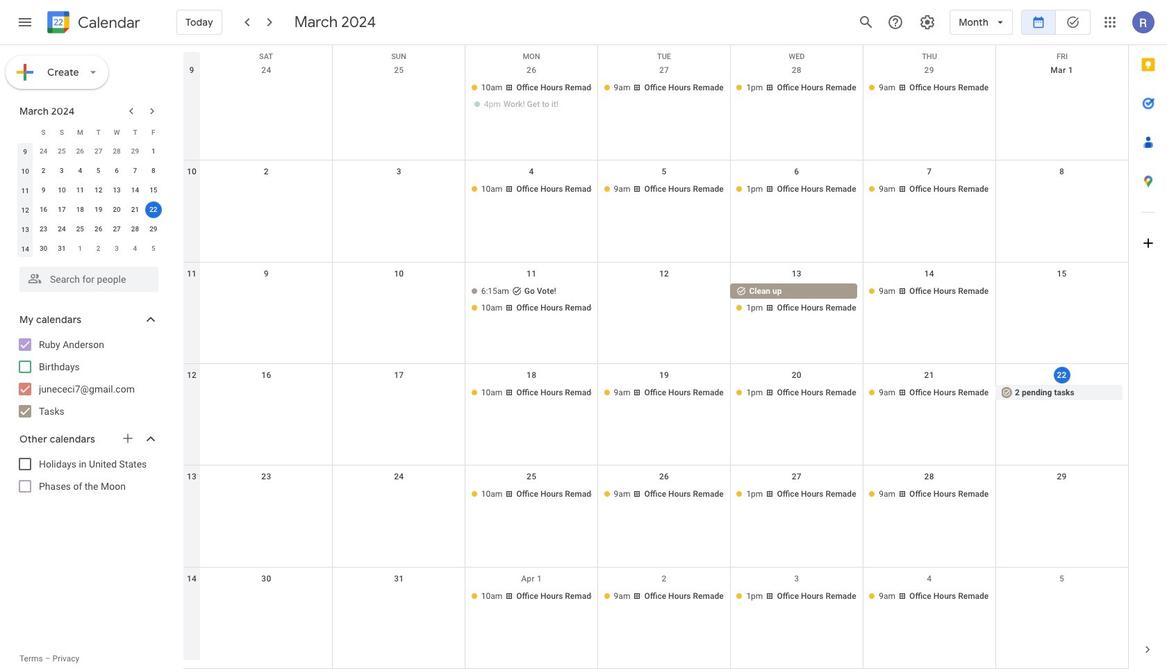 Task type: locate. For each thing, give the bounding box(es) containing it.
tab list
[[1129, 45, 1167, 630]]

heading inside calendar element
[[75, 14, 140, 31]]

april 1 element
[[72, 240, 88, 257]]

22, today element
[[145, 202, 162, 218]]

grid
[[183, 45, 1129, 669]]

add other calendars image
[[121, 432, 135, 445]]

february 26 element
[[72, 143, 88, 160]]

settings menu image
[[920, 14, 936, 31]]

27 element
[[108, 221, 125, 238]]

april 3 element
[[108, 240, 125, 257]]

cell inside march 2024 grid
[[144, 200, 163, 220]]

12 element
[[90, 182, 107, 199]]

29 element
[[145, 221, 162, 238]]

row group
[[16, 142, 163, 259]]

26 element
[[90, 221, 107, 238]]

15 element
[[145, 182, 162, 199]]

5 element
[[90, 163, 107, 179]]

13 element
[[108, 182, 125, 199]]

column header
[[16, 122, 34, 142]]

19 element
[[90, 202, 107, 218]]

31 element
[[53, 240, 70, 257]]

february 25 element
[[53, 143, 70, 160]]

february 28 element
[[108, 143, 125, 160]]

february 27 element
[[90, 143, 107, 160]]

april 4 element
[[127, 240, 143, 257]]

Search for people text field
[[28, 267, 150, 292]]

7 element
[[127, 163, 143, 179]]

20 element
[[108, 202, 125, 218]]

cell
[[200, 80, 333, 113], [333, 80, 465, 113], [465, 80, 598, 113], [996, 80, 1129, 113], [200, 182, 333, 198], [333, 182, 465, 198], [996, 182, 1129, 198], [144, 200, 163, 220], [200, 283, 333, 317], [333, 283, 465, 317], [465, 283, 598, 317], [598, 283, 731, 317], [731, 283, 863, 317], [996, 283, 1129, 317], [200, 385, 333, 402], [333, 385, 465, 402], [200, 487, 333, 503], [333, 487, 465, 503], [996, 487, 1129, 503], [200, 588, 333, 605], [333, 588, 465, 605], [996, 588, 1129, 605]]

row
[[183, 45, 1129, 66], [183, 59, 1129, 161], [16, 122, 163, 142], [16, 142, 163, 161], [183, 161, 1129, 262], [16, 161, 163, 181], [16, 181, 163, 200], [16, 200, 163, 220], [16, 220, 163, 239], [16, 239, 163, 259], [183, 262, 1129, 364], [183, 364, 1129, 466], [183, 466, 1129, 567], [183, 567, 1129, 669]]

main drawer image
[[17, 14, 33, 31]]

None search field
[[0, 261, 172, 292]]

other calendars list
[[3, 453, 172, 498]]

heading
[[75, 14, 140, 31]]

11 element
[[72, 182, 88, 199]]

8 element
[[145, 163, 162, 179]]



Task type: vqa. For each thing, say whether or not it's contained in the screenshot.
3 element
yes



Task type: describe. For each thing, give the bounding box(es) containing it.
column header inside march 2024 grid
[[16, 122, 34, 142]]

10 element
[[53, 182, 70, 199]]

3 element
[[53, 163, 70, 179]]

18 element
[[72, 202, 88, 218]]

9 element
[[35, 182, 52, 199]]

calendar element
[[44, 8, 140, 39]]

14 element
[[127, 182, 143, 199]]

28 element
[[127, 221, 143, 238]]

16 element
[[35, 202, 52, 218]]

25 element
[[72, 221, 88, 238]]

24 element
[[53, 221, 70, 238]]

6 element
[[108, 163, 125, 179]]

february 29 element
[[127, 143, 143, 160]]

21 element
[[127, 202, 143, 218]]

2 element
[[35, 163, 52, 179]]

april 5 element
[[145, 240, 162, 257]]

23 element
[[35, 221, 52, 238]]

march 2024 grid
[[13, 122, 163, 259]]

april 2 element
[[90, 240, 107, 257]]

my calendars list
[[3, 334, 172, 423]]

4 element
[[72, 163, 88, 179]]

1 element
[[145, 143, 162, 160]]

row group inside march 2024 grid
[[16, 142, 163, 259]]

february 24 element
[[35, 143, 52, 160]]

17 element
[[53, 202, 70, 218]]

30 element
[[35, 240, 52, 257]]



